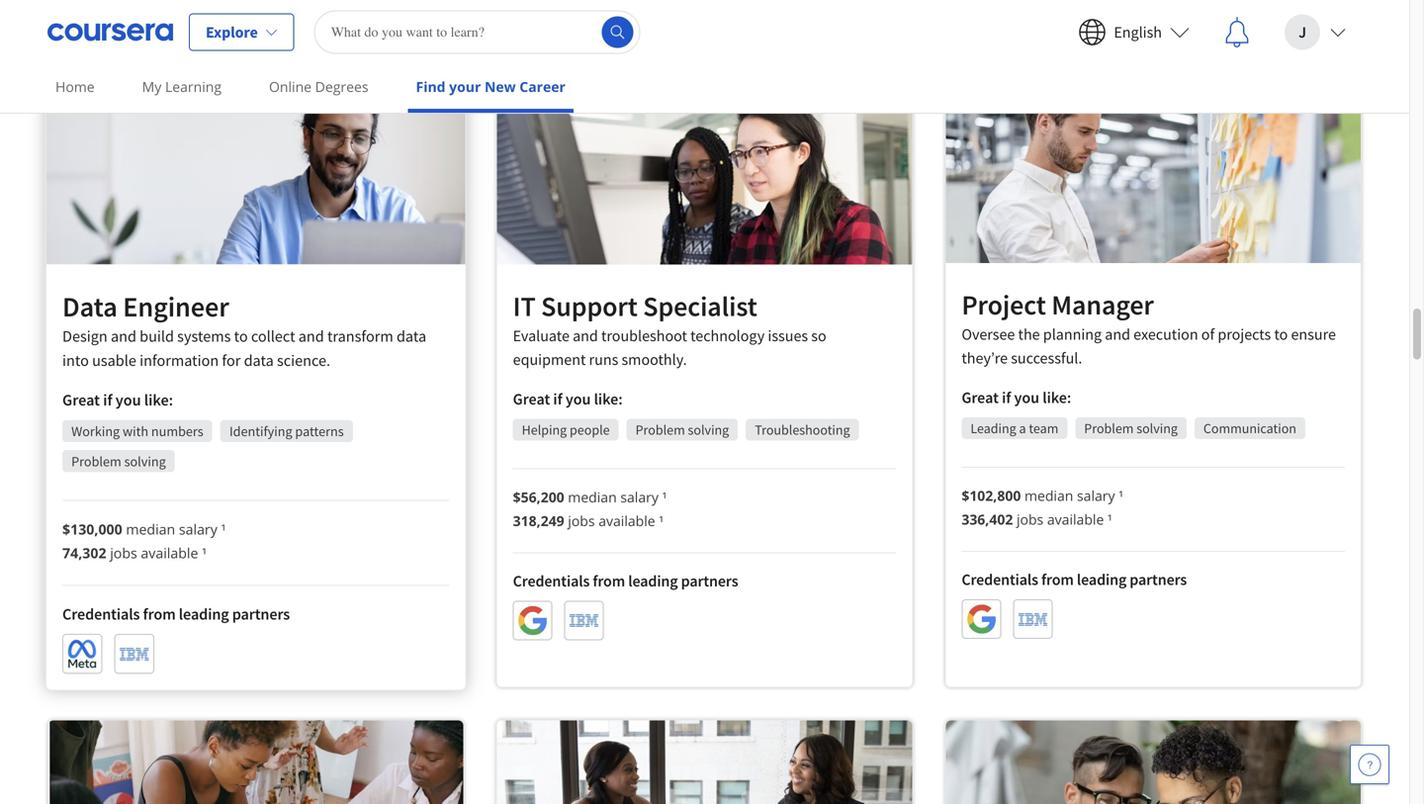 Task type: vqa. For each thing, say whether or not it's contained in the screenshot.


Task type: locate. For each thing, give the bounding box(es) containing it.
median inside $130,000 median salary ¹ 74,302 jobs available ¹
[[126, 519, 175, 538]]

1 horizontal spatial jobs
[[568, 511, 595, 530]]

new
[[485, 77, 516, 96]]

great if you like:
[[962, 388, 1071, 408], [513, 389, 623, 409], [62, 390, 173, 410]]

credentials down 74,302
[[62, 604, 140, 624]]

problem solving for manager
[[1084, 420, 1178, 437]]

if for data
[[103, 390, 112, 410]]

0 horizontal spatial great if you like:
[[62, 390, 173, 410]]

1 horizontal spatial great
[[513, 389, 550, 409]]

like: up numbers at the bottom left of the page
[[144, 390, 173, 410]]

0 horizontal spatial great
[[62, 390, 100, 410]]

2 horizontal spatial jobs
[[1017, 510, 1044, 529]]

2 horizontal spatial solving
[[1137, 420, 1178, 437]]

jobs right 74,302
[[110, 543, 137, 562]]

like: up people
[[594, 389, 623, 409]]

like: for engineer
[[144, 390, 173, 410]]

from
[[1042, 570, 1074, 590], [593, 571, 625, 591], [143, 604, 176, 624]]

credentials from leading partners down $130,000 median salary ¹ 74,302 jobs available ¹
[[62, 604, 290, 624]]

2 horizontal spatial from
[[1042, 570, 1074, 590]]

data right transform at the top of page
[[397, 326, 426, 346]]

credentials down 318,249
[[513, 571, 590, 591]]

troubleshooting
[[755, 421, 850, 439]]

318,249
[[513, 511, 564, 530]]

0 horizontal spatial leading
[[179, 604, 229, 624]]

problem solving right team
[[1084, 420, 1178, 437]]

1 horizontal spatial credentials from leading partners
[[513, 571, 738, 591]]

problem solving down with
[[71, 452, 166, 470]]

salary for manager
[[1077, 486, 1115, 505]]

find your new career
[[416, 77, 566, 96]]

data engineer design and build systems to collect and transform data into usable information for data science.
[[62, 289, 426, 370]]

median for support
[[568, 488, 617, 506]]

you
[[1014, 388, 1040, 408], [566, 389, 591, 409], [116, 390, 141, 410]]

available for engineer
[[141, 543, 198, 562]]

0 horizontal spatial available
[[141, 543, 198, 562]]

0 horizontal spatial credentials from leading partners
[[62, 604, 290, 624]]

0 horizontal spatial median
[[126, 519, 175, 538]]

2 horizontal spatial credentials from leading partners
[[962, 570, 1187, 590]]

median right $130,000
[[126, 519, 175, 538]]

credentials from leading partners for engineer
[[62, 604, 290, 624]]

data right for
[[244, 350, 274, 370]]

so
[[811, 326, 827, 346]]

1 horizontal spatial problem
[[636, 421, 685, 439]]

available for support
[[599, 511, 655, 530]]

solving left "troubleshooting"
[[688, 421, 729, 439]]

median right $102,800
[[1025, 486, 1074, 505]]

solving left communication
[[1137, 420, 1178, 437]]

1 horizontal spatial solving
[[688, 421, 729, 439]]

great if you like: for it
[[513, 389, 623, 409]]

if up leading a team
[[1002, 388, 1011, 408]]

leading
[[1077, 570, 1127, 590], [628, 571, 678, 591], [179, 604, 229, 624]]

available inside $56,200 median salary ¹ 318,249 jobs available ¹
[[599, 511, 655, 530]]

0 horizontal spatial solving
[[124, 452, 166, 470]]

0 horizontal spatial if
[[103, 390, 112, 410]]

credentials from leading partners
[[962, 570, 1187, 590], [513, 571, 738, 591], [62, 604, 290, 624]]

from down $102,800 median salary ¹ 336,402 jobs available ¹
[[1042, 570, 1074, 590]]

None search field
[[314, 10, 641, 54]]

great for data
[[62, 390, 100, 410]]

2 horizontal spatial available
[[1047, 510, 1104, 529]]

$102,800 median salary ¹ 336,402 jobs available ¹
[[962, 486, 1124, 529]]

leading
[[971, 420, 1017, 437]]

1 horizontal spatial if
[[553, 389, 563, 409]]

and
[[1105, 325, 1131, 344], [573, 326, 598, 346], [111, 326, 136, 346], [298, 326, 324, 346]]

credentials
[[962, 570, 1039, 590], [513, 571, 590, 591], [62, 604, 140, 624]]

0 horizontal spatial data
[[244, 350, 274, 370]]

evaluate
[[513, 326, 570, 346]]

0 horizontal spatial credentials
[[62, 604, 140, 624]]

great up 'leading'
[[962, 388, 999, 408]]

data engineer role image
[[46, 90, 466, 264]]

if up working
[[103, 390, 112, 410]]

0 horizontal spatial to
[[234, 326, 248, 346]]

like: up team
[[1043, 388, 1071, 408]]

1 horizontal spatial like:
[[594, 389, 623, 409]]

$56,200
[[513, 488, 564, 506]]

available inside $130,000 median salary ¹ 74,302 jobs available ¹
[[141, 543, 198, 562]]

1 horizontal spatial partners
[[681, 571, 738, 591]]

to up for
[[234, 326, 248, 346]]

0 horizontal spatial salary
[[179, 519, 217, 538]]

leading down $130,000 median salary ¹ 74,302 jobs available ¹
[[179, 604, 229, 624]]

data
[[397, 326, 426, 346], [244, 350, 274, 370]]

identifying
[[229, 422, 292, 440]]

available right 336,402
[[1047, 510, 1104, 529]]

2 horizontal spatial median
[[1025, 486, 1074, 505]]

great if you like: up with
[[62, 390, 173, 410]]

median inside $56,200 median salary ¹ 318,249 jobs available ¹
[[568, 488, 617, 506]]

partners
[[1130, 570, 1187, 590], [681, 571, 738, 591], [232, 604, 290, 624]]

1 horizontal spatial from
[[593, 571, 625, 591]]

from down $56,200 median salary ¹ 318,249 jobs available ¹
[[593, 571, 625, 591]]

1 horizontal spatial to
[[1274, 325, 1288, 344]]

problem solving
[[1084, 420, 1178, 437], [636, 421, 729, 439], [71, 452, 166, 470]]

salary inside $56,200 median salary ¹ 318,249 jobs available ¹
[[620, 488, 659, 506]]

jobs
[[1017, 510, 1044, 529], [568, 511, 595, 530], [110, 543, 137, 562]]

problem right team
[[1084, 420, 1134, 437]]

find
[[416, 77, 446, 96]]

0 horizontal spatial like:
[[144, 390, 173, 410]]

jobs for support
[[568, 511, 595, 530]]

explore button
[[189, 13, 294, 51]]

median
[[1025, 486, 1074, 505], [568, 488, 617, 506], [126, 519, 175, 538]]

salary inside $102,800 median salary ¹ 336,402 jobs available ¹
[[1077, 486, 1115, 505]]

¹
[[1119, 486, 1124, 505], [662, 488, 667, 506], [1108, 510, 1113, 529], [659, 511, 664, 530], [221, 519, 226, 538], [202, 543, 207, 562]]

problem
[[1084, 420, 1134, 437], [636, 421, 685, 439], [71, 452, 121, 470]]

to inside project manager oversee the planning and execution of projects to ensure they're successful.
[[1274, 325, 1288, 344]]

systems
[[177, 326, 231, 346]]

with
[[123, 422, 148, 440]]

to inside data engineer design and build systems to collect and transform data into usable information for data science.
[[234, 326, 248, 346]]

available inside $102,800 median salary ¹ 336,402 jobs available ¹
[[1047, 510, 1104, 529]]

my learning
[[142, 77, 222, 96]]

great if you like: up leading a team
[[962, 388, 1071, 408]]

to left ensure
[[1274, 325, 1288, 344]]

online degrees link
[[261, 64, 376, 109]]

leading for engineer
[[179, 604, 229, 624]]

credentials from leading partners down $56,200 median salary ¹ 318,249 jobs available ¹
[[513, 571, 738, 591]]

1 horizontal spatial credentials
[[513, 571, 590, 591]]

runs
[[589, 350, 618, 369]]

2 horizontal spatial problem solving
[[1084, 420, 1178, 437]]

great up working
[[62, 390, 100, 410]]

jobs right 336,402
[[1017, 510, 1044, 529]]

numbers
[[151, 422, 203, 440]]

and down manager
[[1105, 325, 1131, 344]]

available
[[1047, 510, 1104, 529], [599, 511, 655, 530], [141, 543, 198, 562]]

jobs inside $56,200 median salary ¹ 318,249 jobs available ¹
[[568, 511, 595, 530]]

problem solving down the smoothly.
[[636, 421, 729, 439]]

2 horizontal spatial credentials
[[962, 570, 1039, 590]]

jobs inside $102,800 median salary ¹ 336,402 jobs available ¹
[[1017, 510, 1044, 529]]

and up science. on the left top of page
[[298, 326, 324, 346]]

0 horizontal spatial partners
[[232, 604, 290, 624]]

median inside $102,800 median salary ¹ 336,402 jobs available ¹
[[1025, 486, 1074, 505]]

salary inside $130,000 median salary ¹ 74,302 jobs available ¹
[[179, 519, 217, 538]]

2 horizontal spatial problem
[[1084, 420, 1134, 437]]

solving down working with numbers
[[124, 452, 166, 470]]

1 horizontal spatial salary
[[620, 488, 659, 506]]

you for engineer
[[116, 390, 141, 410]]

2 horizontal spatial you
[[1014, 388, 1040, 408]]

find your new career link
[[408, 64, 574, 113]]

median for manager
[[1025, 486, 1074, 505]]

communication
[[1204, 420, 1297, 437]]

a
[[1019, 420, 1026, 437]]

you for manager
[[1014, 388, 1040, 408]]

into
[[62, 350, 89, 370]]

$102,800
[[962, 486, 1021, 505]]

credentials down 336,402
[[962, 570, 1039, 590]]

if up helping people at bottom
[[553, 389, 563, 409]]

2 horizontal spatial great if you like:
[[962, 388, 1071, 408]]

home
[[55, 77, 95, 96]]

ensure
[[1291, 325, 1336, 344]]

design
[[62, 326, 108, 346]]

salary for engineer
[[179, 519, 217, 538]]

you up a at the right bottom
[[1014, 388, 1040, 408]]

great for it
[[513, 389, 550, 409]]

jobs inside $130,000 median salary ¹ 74,302 jobs available ¹
[[110, 543, 137, 562]]

great
[[962, 388, 999, 408], [513, 389, 550, 409], [62, 390, 100, 410]]

credentials from leading partners down $102,800 median salary ¹ 336,402 jobs available ¹
[[962, 570, 1187, 590]]

median right $56,200
[[568, 488, 617, 506]]

leading down $56,200 median salary ¹ 318,249 jobs available ¹
[[628, 571, 678, 591]]

from down $130,000 median salary ¹ 74,302 jobs available ¹
[[143, 604, 176, 624]]

help center image
[[1358, 753, 1382, 776]]

0 horizontal spatial from
[[143, 604, 176, 624]]

solving
[[1137, 420, 1178, 437], [688, 421, 729, 439], [124, 452, 166, 470]]

1 horizontal spatial available
[[599, 511, 655, 530]]

project manager oversee the planning and execution of projects to ensure they're successful.
[[962, 288, 1336, 368]]

you up people
[[566, 389, 591, 409]]

1 horizontal spatial you
[[566, 389, 591, 409]]

0 horizontal spatial you
[[116, 390, 141, 410]]

like: for support
[[594, 389, 623, 409]]

2 horizontal spatial if
[[1002, 388, 1011, 408]]

salary
[[1077, 486, 1115, 505], [620, 488, 659, 506], [179, 519, 217, 538]]

1 horizontal spatial great if you like:
[[513, 389, 623, 409]]

great up helping
[[513, 389, 550, 409]]

leading down $102,800 median salary ¹ 336,402 jobs available ¹
[[1077, 570, 1127, 590]]

1 horizontal spatial data
[[397, 326, 426, 346]]

problem down the smoothly.
[[636, 421, 685, 439]]

for
[[222, 350, 241, 370]]

the
[[1018, 325, 1040, 344]]

74,302
[[62, 543, 106, 562]]

great if you like: up helping people at bottom
[[513, 389, 623, 409]]

to
[[1274, 325, 1288, 344], [234, 326, 248, 346]]

2 horizontal spatial leading
[[1077, 570, 1127, 590]]

2 horizontal spatial salary
[[1077, 486, 1115, 505]]

2 horizontal spatial great
[[962, 388, 999, 408]]

0 horizontal spatial jobs
[[110, 543, 137, 562]]

salary for support
[[620, 488, 659, 506]]

jobs right 318,249
[[568, 511, 595, 530]]

0 horizontal spatial problem solving
[[71, 452, 166, 470]]

problem down working
[[71, 452, 121, 470]]

project manager image
[[946, 93, 1361, 263]]

1 horizontal spatial problem solving
[[636, 421, 729, 439]]

2 horizontal spatial partners
[[1130, 570, 1187, 590]]

1 horizontal spatial median
[[568, 488, 617, 506]]

if for it
[[553, 389, 563, 409]]

1 horizontal spatial leading
[[628, 571, 678, 591]]

and down support
[[573, 326, 598, 346]]

manager
[[1052, 288, 1154, 322]]

available right 74,302
[[141, 543, 198, 562]]

identifying patterns
[[229, 422, 344, 440]]

you up with
[[116, 390, 141, 410]]

available right 318,249
[[599, 511, 655, 530]]

2 horizontal spatial like:
[[1043, 388, 1071, 408]]

if
[[1002, 388, 1011, 408], [553, 389, 563, 409], [103, 390, 112, 410]]

explore
[[206, 22, 258, 42]]



Task type: describe. For each thing, give the bounding box(es) containing it.
team
[[1029, 420, 1059, 437]]

if for project
[[1002, 388, 1011, 408]]

online
[[269, 77, 312, 96]]

partners for it support specialist
[[681, 571, 738, 591]]

oversee
[[962, 325, 1015, 344]]

great if you like: for data
[[62, 390, 173, 410]]

learning
[[165, 77, 222, 96]]

0 horizontal spatial problem
[[71, 452, 121, 470]]

credentials for project
[[962, 570, 1039, 590]]

it support specialist evaluate and troubleshoot technology issues so equipment runs smoothly.
[[513, 289, 827, 369]]

helping people
[[522, 421, 610, 439]]

science.
[[277, 350, 330, 370]]

my
[[142, 77, 162, 96]]

people
[[570, 421, 610, 439]]

issues
[[768, 326, 808, 346]]

problem for support
[[636, 421, 685, 439]]

partners for project manager
[[1130, 570, 1187, 590]]

they're
[[962, 348, 1008, 368]]

and inside project manager oversee the planning and execution of projects to ensure they're successful.
[[1105, 325, 1131, 344]]

it
[[513, 289, 536, 323]]

median for engineer
[[126, 519, 175, 538]]

project
[[962, 288, 1046, 322]]

solving for project manager
[[1137, 420, 1178, 437]]

$130,000
[[62, 519, 122, 538]]

usable
[[92, 350, 136, 370]]

and up usable
[[111, 326, 136, 346]]

technology
[[691, 326, 765, 346]]

partners for data engineer
[[232, 604, 290, 624]]

my learning link
[[134, 64, 229, 109]]

english
[[1114, 22, 1162, 42]]

english button
[[1063, 0, 1206, 64]]

available for manager
[[1047, 510, 1104, 529]]

credentials from leading partners for support
[[513, 571, 738, 591]]

data
[[62, 289, 117, 324]]

it support specialist image
[[497, 93, 912, 264]]

$56,200 median salary ¹ 318,249 jobs available ¹
[[513, 488, 667, 530]]

troubleshoot
[[601, 326, 687, 346]]

336,402
[[962, 510, 1013, 529]]

working
[[71, 422, 120, 440]]

equipment
[[513, 350, 586, 369]]

from for manager
[[1042, 570, 1074, 590]]

$130,000 median salary ¹ 74,302 jobs available ¹
[[62, 519, 226, 562]]

online degrees
[[269, 77, 368, 96]]

execution
[[1134, 325, 1198, 344]]

and inside it support specialist evaluate and troubleshoot technology issues so equipment runs smoothly.
[[573, 326, 598, 346]]

build
[[140, 326, 174, 346]]

problem solving for support
[[636, 421, 729, 439]]

support
[[541, 289, 638, 323]]

planning
[[1043, 325, 1102, 344]]

credentials for it
[[513, 571, 590, 591]]

jobs for engineer
[[110, 543, 137, 562]]

credentials from leading partners for manager
[[962, 570, 1187, 590]]

smoothly.
[[622, 350, 687, 369]]

your
[[449, 77, 481, 96]]

What do you want to learn? text field
[[314, 10, 641, 54]]

problem for manager
[[1084, 420, 1134, 437]]

of
[[1202, 325, 1215, 344]]

collect
[[251, 326, 295, 346]]

specialist
[[643, 289, 757, 323]]

you for support
[[566, 389, 591, 409]]

career
[[520, 77, 566, 96]]

leading for manager
[[1077, 570, 1127, 590]]

jobs for manager
[[1017, 510, 1044, 529]]

0 vertical spatial data
[[397, 326, 426, 346]]

information
[[140, 350, 219, 370]]

from for support
[[593, 571, 625, 591]]

engineer
[[123, 289, 229, 324]]

successful.
[[1011, 348, 1082, 368]]

leading for support
[[628, 571, 678, 591]]

great if you like: for project
[[962, 388, 1071, 408]]

degrees
[[315, 77, 368, 96]]

like: for manager
[[1043, 388, 1071, 408]]

working with numbers
[[71, 422, 203, 440]]

j
[[1299, 22, 1307, 42]]

home link
[[47, 64, 103, 109]]

transform
[[327, 326, 393, 346]]

helping
[[522, 421, 567, 439]]

projects
[[1218, 325, 1271, 344]]

1 vertical spatial data
[[244, 350, 274, 370]]

great for project
[[962, 388, 999, 408]]

j button
[[1269, 0, 1362, 64]]

solving for it support specialist
[[688, 421, 729, 439]]

patterns
[[295, 422, 344, 440]]

coursera image
[[47, 16, 173, 48]]

leading a team
[[971, 420, 1059, 437]]

credentials for data
[[62, 604, 140, 624]]

from for engineer
[[143, 604, 176, 624]]



